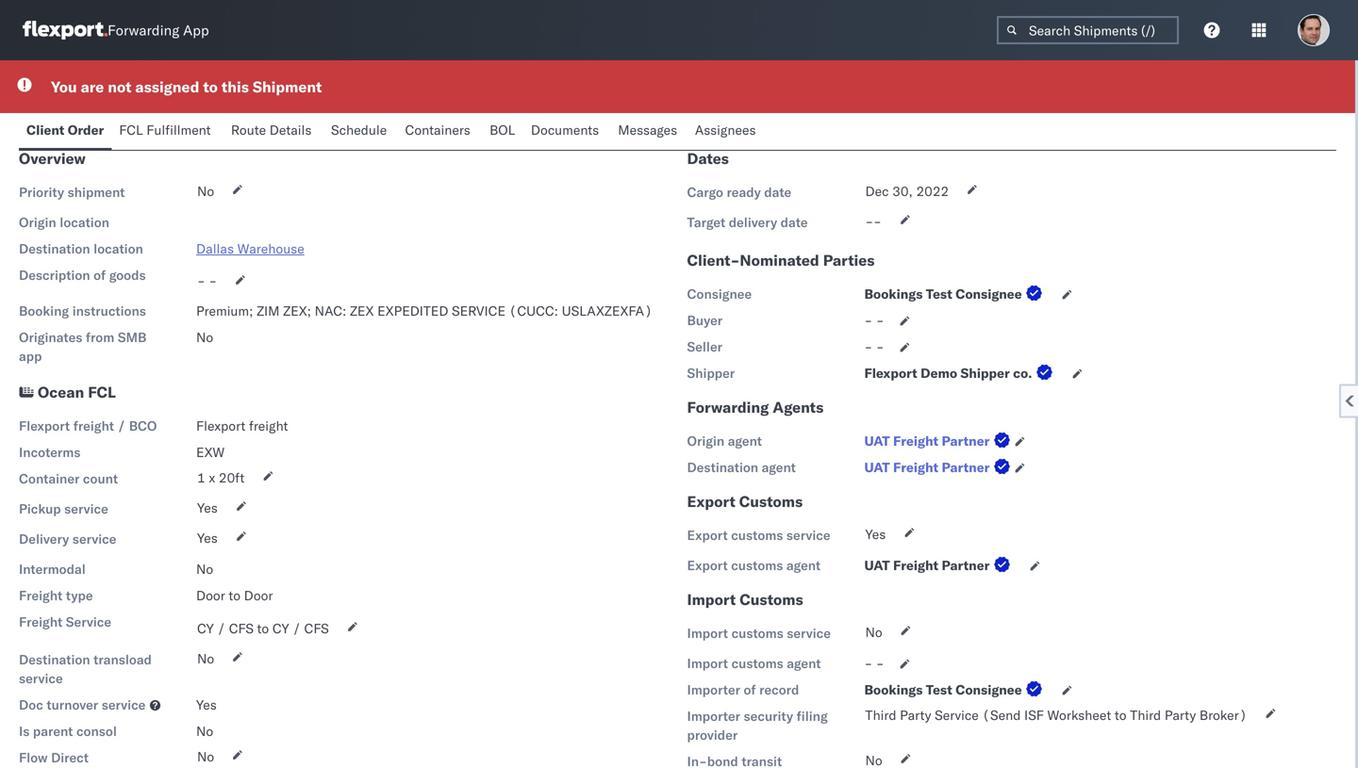 Task type: describe. For each thing, give the bounding box(es) containing it.
parent
[[33, 724, 73, 740]]

exw
[[196, 444, 225, 461]]

originates from smb app
[[19, 329, 147, 365]]

20ft
[[219, 470, 245, 486]]

agents
[[773, 398, 824, 417]]

yes for pickup service
[[197, 500, 218, 516]]

description
[[19, 267, 90, 283]]

assigned
[[135, 77, 199, 96]]

importer for importer security filing provider
[[687, 708, 741, 725]]

doc turnover service
[[19, 697, 146, 714]]

incoterms
[[19, 444, 81, 461]]

importer of record
[[687, 682, 799, 699]]

buyer
[[687, 312, 723, 329]]

worksheet
[[1048, 708, 1112, 724]]

location for destination location
[[94, 241, 143, 257]]

export customs service
[[687, 527, 831, 544]]

importer for importer of record
[[687, 682, 741, 699]]

agent down export customs service
[[787, 558, 821, 574]]

flow
[[19, 750, 48, 766]]

uat freight partner link for destination agent
[[865, 458, 1014, 477]]

yes for delivery service
[[197, 530, 218, 547]]

provider
[[687, 727, 738, 744]]

doc
[[19, 697, 43, 714]]

count
[[83, 471, 118, 487]]

forwarding for forwarding agents
[[687, 398, 769, 417]]

zim
[[257, 303, 280, 319]]

containers button
[[398, 113, 482, 150]]

client order
[[26, 122, 104, 138]]

parties
[[823, 251, 875, 270]]

agent up record
[[787, 656, 821, 672]]

documents
[[531, 122, 599, 138]]

broker)
[[1200, 708, 1247, 724]]

(cucc:
[[509, 303, 558, 319]]

nac:
[[315, 303, 347, 319]]

destination location
[[19, 241, 143, 257]]

client-nominated parties
[[687, 251, 875, 270]]

customs for import customs
[[740, 591, 803, 609]]

1 cfs from the left
[[229, 621, 254, 637]]

customs for export customs
[[739, 492, 803, 511]]

import customs service
[[687, 625, 831, 642]]

target delivery date
[[687, 214, 808, 231]]

documents button
[[523, 113, 611, 150]]

1 vertical spatial fcl
[[88, 383, 116, 402]]

fcl fulfillment
[[119, 122, 211, 138]]

assignees
[[695, 122, 756, 138]]

cargo
[[687, 184, 723, 200]]

3 partner from the top
[[942, 558, 990, 574]]

(send
[[982, 708, 1021, 724]]

destination for destination agent
[[687, 459, 759, 476]]

is
[[19, 724, 30, 740]]

origin location
[[19, 214, 109, 231]]

export for export customs
[[687, 492, 736, 511]]

goods
[[109, 267, 146, 283]]

instructions
[[72, 303, 146, 319]]

service
[[452, 303, 506, 319]]

delivery
[[729, 214, 777, 231]]

booking
[[19, 303, 69, 319]]

forwarding app link
[[23, 21, 209, 40]]

shipment
[[68, 184, 125, 200]]

to up cy / cfs to cy / cfs
[[229, 588, 241, 604]]

2 cy from the left
[[272, 621, 289, 637]]

destination for destination transload service
[[19, 652, 90, 668]]

flexport freight / bco
[[19, 418, 157, 434]]

record
[[760, 682, 799, 699]]

dallas
[[196, 241, 234, 257]]

customs for import customs service
[[732, 625, 784, 642]]

service for doc turnover service
[[102, 697, 146, 714]]

messages button
[[611, 113, 688, 150]]

- - for buyer
[[865, 312, 884, 329]]

pickup service
[[19, 501, 108, 517]]

direct
[[51, 750, 89, 766]]

zex;
[[283, 303, 311, 319]]

partner for origin agent
[[942, 433, 990, 450]]

container
[[19, 471, 80, 487]]

2 party from the left
[[1165, 708, 1196, 724]]

2 third from the left
[[1130, 708, 1161, 724]]

origin for origin location
[[19, 214, 56, 231]]

client order button
[[19, 113, 112, 150]]

route details
[[231, 122, 312, 138]]

test for importer of record
[[926, 682, 953, 699]]

1 vertical spatial service
[[935, 708, 979, 724]]

bookings test consignee for consignee
[[865, 286, 1022, 302]]

30,
[[893, 183, 913, 200]]

uat freight partner link for origin agent
[[865, 432, 1014, 451]]

flexport. image
[[23, 21, 108, 40]]

partner for destination agent
[[942, 459, 990, 476]]

agent up export customs
[[762, 459, 796, 476]]

type
[[66, 588, 93, 604]]

overview
[[19, 149, 86, 168]]

customs for import customs agent
[[732, 656, 784, 672]]

of for description
[[93, 267, 106, 283]]

consignee up buyer on the top right of the page
[[687, 286, 752, 302]]

isf
[[1025, 708, 1044, 724]]

order
[[68, 122, 104, 138]]

yes for export customs service
[[866, 526, 886, 543]]

uat for destination agent
[[865, 459, 890, 476]]

2 cfs from the left
[[304, 621, 329, 637]]

flexport for flexport freight / bco
[[19, 418, 70, 434]]

third party service (send isf worksheet to third party broker)
[[866, 708, 1247, 724]]

premium;
[[196, 303, 253, 319]]

client
[[26, 122, 64, 138]]

destination for destination location
[[19, 241, 90, 257]]

are
[[81, 77, 104, 96]]

service for export customs service
[[787, 527, 831, 544]]

flexport for flexport demo shipper co.
[[865, 365, 918, 382]]

date for cargo ready date
[[764, 184, 792, 200]]

delivery
[[19, 531, 69, 548]]

dallas warehouse link
[[196, 241, 304, 257]]

is parent consol
[[19, 724, 117, 740]]

freight service
[[19, 614, 111, 631]]

export for export customs agent
[[687, 558, 728, 574]]

schedule
[[331, 122, 387, 138]]

to left this
[[203, 77, 218, 96]]

dec 30, 2022
[[866, 183, 949, 200]]

details
[[270, 122, 312, 138]]

to right worksheet
[[1115, 708, 1127, 724]]

premium; zim zex; nac: zex expedited service (cucc: uslaxzexfa)
[[196, 303, 653, 319]]

not
[[108, 77, 132, 96]]

customs for export customs agent
[[731, 558, 783, 574]]

this
[[222, 77, 249, 96]]

containers
[[405, 122, 471, 138]]

flow direct
[[19, 750, 89, 766]]

import customs
[[687, 591, 803, 609]]

0 horizontal spatial service
[[66, 614, 111, 631]]

location for origin location
[[60, 214, 109, 231]]

destination agent
[[687, 459, 796, 476]]

route
[[231, 122, 266, 138]]



Task type: vqa. For each thing, say whether or not it's contained in the screenshot.
Description of
yes



Task type: locate. For each thing, give the bounding box(es) containing it.
service
[[66, 614, 111, 631], [935, 708, 979, 724]]

freight
[[73, 418, 114, 434], [249, 418, 288, 434]]

flexport for flexport freight
[[196, 418, 246, 434]]

import
[[687, 591, 736, 609], [687, 625, 728, 642], [687, 656, 728, 672]]

bookings test consignee up (send
[[865, 682, 1022, 699]]

0 horizontal spatial party
[[900, 708, 932, 724]]

importer security filing provider
[[687, 708, 828, 744]]

test for consignee
[[926, 286, 953, 302]]

1 horizontal spatial fcl
[[119, 122, 143, 138]]

2 vertical spatial partner
[[942, 558, 990, 574]]

import for import customs service
[[687, 625, 728, 642]]

party left (send
[[900, 708, 932, 724]]

priority shipment
[[19, 184, 125, 200]]

seller
[[687, 339, 723, 355]]

4 customs from the top
[[732, 656, 784, 672]]

export
[[687, 492, 736, 511], [687, 527, 728, 544], [687, 558, 728, 574]]

customs down export customs service
[[731, 558, 783, 574]]

consignee up co.
[[956, 286, 1022, 302]]

location up destination location
[[60, 214, 109, 231]]

service up import customs agent
[[787, 625, 831, 642]]

forwarding for forwarding app
[[108, 21, 179, 39]]

import up importer of record
[[687, 656, 728, 672]]

2 uat freight partner from the top
[[865, 459, 990, 476]]

import for import customs agent
[[687, 656, 728, 672]]

2 vertical spatial uat freight partner
[[865, 558, 990, 574]]

1 uat freight partner from the top
[[865, 433, 990, 450]]

2 importer from the top
[[687, 708, 741, 725]]

2 uat from the top
[[865, 459, 890, 476]]

1 x 20ft
[[197, 470, 245, 486]]

customs up import customs agent
[[732, 625, 784, 642]]

originates
[[19, 329, 82, 346]]

1 vertical spatial bookings
[[865, 682, 923, 699]]

booking instructions
[[19, 303, 146, 319]]

forwarding app
[[108, 21, 209, 39]]

1 party from the left
[[900, 708, 932, 724]]

3 import from the top
[[687, 656, 728, 672]]

1 horizontal spatial origin
[[687, 433, 725, 450]]

1 shipper from the left
[[687, 365, 735, 382]]

1 vertical spatial location
[[94, 241, 143, 257]]

importer inside importer security filing provider
[[687, 708, 741, 725]]

customs up import customs service
[[740, 591, 803, 609]]

customs up export customs agent
[[731, 527, 783, 544]]

yes
[[197, 500, 218, 516], [866, 526, 886, 543], [197, 530, 218, 547], [196, 697, 217, 714]]

app
[[19, 348, 42, 365]]

0 horizontal spatial shipper
[[687, 365, 735, 382]]

--
[[866, 213, 882, 230]]

0 vertical spatial of
[[93, 267, 106, 283]]

forwarding agents
[[687, 398, 824, 417]]

security
[[744, 708, 793, 725]]

1 bookings from the top
[[865, 286, 923, 302]]

filing
[[797, 708, 828, 725]]

origin for origin agent
[[687, 433, 725, 450]]

0 horizontal spatial fcl
[[88, 383, 116, 402]]

forwarding left app
[[108, 21, 179, 39]]

bookings for importer of record
[[865, 682, 923, 699]]

2 horizontal spatial flexport
[[865, 365, 918, 382]]

1 vertical spatial destination
[[687, 459, 759, 476]]

origin up 'destination agent' at the right bottom of the page
[[687, 433, 725, 450]]

shipper left co.
[[961, 365, 1010, 382]]

destination down origin agent
[[687, 459, 759, 476]]

fcl down not
[[119, 122, 143, 138]]

location up goods
[[94, 241, 143, 257]]

third right filing
[[866, 708, 897, 724]]

service up doc
[[19, 671, 63, 687]]

delivery service
[[19, 531, 116, 548]]

0 vertical spatial uat freight partner
[[865, 433, 990, 450]]

3 customs from the top
[[732, 625, 784, 642]]

x
[[209, 470, 215, 486]]

2 test from the top
[[926, 682, 953, 699]]

import customs agent
[[687, 656, 821, 672]]

service inside destination transload service
[[19, 671, 63, 687]]

demo
[[921, 365, 957, 382]]

of for importer
[[744, 682, 756, 699]]

flexport
[[865, 365, 918, 382], [19, 418, 70, 434], [196, 418, 246, 434]]

2 freight from the left
[[249, 418, 288, 434]]

0 vertical spatial customs
[[739, 492, 803, 511]]

partner
[[942, 433, 990, 450], [942, 459, 990, 476], [942, 558, 990, 574]]

0 horizontal spatial of
[[93, 267, 106, 283]]

app
[[183, 21, 209, 39]]

3 export from the top
[[687, 558, 728, 574]]

1 vertical spatial bookings test consignee
[[865, 682, 1022, 699]]

1 door from the left
[[196, 588, 225, 604]]

2 vertical spatial import
[[687, 656, 728, 672]]

service up export customs agent
[[787, 527, 831, 544]]

cargo ready date
[[687, 184, 792, 200]]

export up import customs
[[687, 558, 728, 574]]

1 horizontal spatial party
[[1165, 708, 1196, 724]]

0 horizontal spatial forwarding
[[108, 21, 179, 39]]

1 horizontal spatial door
[[244, 588, 273, 604]]

ocean
[[38, 383, 84, 402]]

cy / cfs to cy / cfs
[[197, 621, 329, 637]]

to down door to door on the bottom of the page
[[257, 621, 269, 637]]

0 horizontal spatial origin
[[19, 214, 56, 231]]

1 vertical spatial customs
[[740, 591, 803, 609]]

0 horizontal spatial /
[[117, 418, 126, 434]]

schedule button
[[324, 113, 398, 150]]

1 horizontal spatial service
[[935, 708, 979, 724]]

service
[[64, 501, 108, 517], [787, 527, 831, 544], [72, 531, 116, 548], [787, 625, 831, 642], [19, 671, 63, 687], [102, 697, 146, 714]]

flexport freight
[[196, 418, 288, 434]]

assignees button
[[688, 113, 767, 150]]

0 vertical spatial location
[[60, 214, 109, 231]]

you
[[51, 77, 77, 96]]

1 vertical spatial forwarding
[[687, 398, 769, 417]]

1
[[197, 470, 205, 486]]

destination
[[19, 241, 90, 257], [687, 459, 759, 476], [19, 652, 90, 668]]

forwarding up origin agent
[[687, 398, 769, 417]]

co.
[[1013, 365, 1033, 382]]

ready
[[727, 184, 761, 200]]

2 bookings from the top
[[865, 682, 923, 699]]

0 vertical spatial bookings
[[865, 286, 923, 302]]

door to door
[[196, 588, 273, 604]]

freight for flexport freight / bco
[[73, 418, 114, 434]]

fcl inside button
[[119, 122, 143, 138]]

service for destination transload service
[[19, 671, 63, 687]]

1 horizontal spatial cfs
[[304, 621, 329, 637]]

service left (send
[[935, 708, 979, 724]]

- - for description of goods
[[197, 273, 217, 289]]

shipper
[[687, 365, 735, 382], [961, 365, 1010, 382]]

1 horizontal spatial freight
[[249, 418, 288, 434]]

1 horizontal spatial flexport
[[196, 418, 246, 434]]

bookings for consignee
[[865, 286, 923, 302]]

consignee up (send
[[956, 682, 1022, 699]]

0 vertical spatial date
[[764, 184, 792, 200]]

1 horizontal spatial forwarding
[[687, 398, 769, 417]]

1 vertical spatial origin
[[687, 433, 725, 450]]

import down export customs agent
[[687, 591, 736, 609]]

party
[[900, 708, 932, 724], [1165, 708, 1196, 724]]

client-
[[687, 251, 740, 270]]

flexport left demo
[[865, 365, 918, 382]]

expedited
[[377, 303, 448, 319]]

0 vertical spatial service
[[66, 614, 111, 631]]

flexport up 'incoterms'
[[19, 418, 70, 434]]

2 vertical spatial destination
[[19, 652, 90, 668]]

party left the broker)
[[1165, 708, 1196, 724]]

1 cy from the left
[[197, 621, 214, 637]]

1 import from the top
[[687, 591, 736, 609]]

1 vertical spatial import
[[687, 625, 728, 642]]

customs for export customs service
[[731, 527, 783, 544]]

bookings
[[865, 286, 923, 302], [865, 682, 923, 699]]

1 horizontal spatial third
[[1130, 708, 1161, 724]]

2022
[[916, 183, 949, 200]]

shipper down 'seller'
[[687, 365, 735, 382]]

2 vertical spatial uat
[[865, 558, 890, 574]]

1 vertical spatial of
[[744, 682, 756, 699]]

bookings test consignee for importer of record
[[865, 682, 1022, 699]]

export customs agent
[[687, 558, 821, 574]]

date
[[764, 184, 792, 200], [781, 214, 808, 231]]

1 importer from the top
[[687, 682, 741, 699]]

dec
[[866, 183, 889, 200]]

export down 'destination agent' at the right bottom of the page
[[687, 492, 736, 511]]

consol
[[76, 724, 117, 740]]

flexport up exw at the bottom left
[[196, 418, 246, 434]]

zex
[[350, 303, 374, 319]]

service up consol
[[102, 697, 146, 714]]

of left goods
[[93, 267, 106, 283]]

origin down priority
[[19, 214, 56, 231]]

importer
[[687, 682, 741, 699], [687, 708, 741, 725]]

service down count
[[64, 501, 108, 517]]

0 vertical spatial uat freight partner link
[[865, 432, 1014, 451]]

1 vertical spatial export
[[687, 527, 728, 544]]

2 door from the left
[[244, 588, 273, 604]]

agent up 'destination agent' at the right bottom of the page
[[728, 433, 762, 450]]

export down export customs
[[687, 527, 728, 544]]

customs up importer of record
[[732, 656, 784, 672]]

1 vertical spatial importer
[[687, 708, 741, 725]]

shipment
[[253, 77, 322, 96]]

2 shipper from the left
[[961, 365, 1010, 382]]

destination inside destination transload service
[[19, 652, 90, 668]]

1 third from the left
[[866, 708, 897, 724]]

2 vertical spatial export
[[687, 558, 728, 574]]

import down import customs
[[687, 625, 728, 642]]

0 horizontal spatial third
[[866, 708, 897, 724]]

uat freight partner
[[865, 433, 990, 450], [865, 459, 990, 476], [865, 558, 990, 574]]

destination up description
[[19, 241, 90, 257]]

date up client-nominated parties
[[781, 214, 808, 231]]

1 uat freight partner link from the top
[[865, 432, 1014, 451]]

fulfillment
[[146, 122, 211, 138]]

2 horizontal spatial /
[[293, 621, 301, 637]]

cfs
[[229, 621, 254, 637], [304, 621, 329, 637]]

0 horizontal spatial cfs
[[229, 621, 254, 637]]

flexport demo shipper co.
[[865, 365, 1033, 382]]

date right ready
[[764, 184, 792, 200]]

0 vertical spatial origin
[[19, 214, 56, 231]]

bol button
[[482, 113, 523, 150]]

export for export customs service
[[687, 527, 728, 544]]

fcl up flexport freight / bco
[[88, 383, 116, 402]]

/
[[117, 418, 126, 434], [217, 621, 226, 637], [293, 621, 301, 637]]

0 vertical spatial uat
[[865, 433, 890, 450]]

agent
[[728, 433, 762, 450], [762, 459, 796, 476], [787, 558, 821, 574], [787, 656, 821, 672]]

destination down freight service
[[19, 652, 90, 668]]

0 vertical spatial import
[[687, 591, 736, 609]]

third
[[866, 708, 897, 724], [1130, 708, 1161, 724]]

1 partner from the top
[[942, 433, 990, 450]]

ocean fcl
[[38, 383, 116, 402]]

2 bookings test consignee from the top
[[865, 682, 1022, 699]]

of down import customs agent
[[744, 682, 756, 699]]

of
[[93, 267, 106, 283], [744, 682, 756, 699]]

- - for import customs agent
[[865, 656, 884, 672]]

0 vertical spatial fcl
[[119, 122, 143, 138]]

1 vertical spatial uat freight partner link
[[865, 458, 1014, 477]]

to
[[203, 77, 218, 96], [229, 588, 241, 604], [257, 621, 269, 637], [1115, 708, 1127, 724]]

1 bookings test consignee from the top
[[865, 286, 1022, 302]]

2 export from the top
[[687, 527, 728, 544]]

no
[[197, 183, 214, 200], [196, 329, 213, 346], [196, 561, 213, 578], [866, 624, 883, 641], [197, 651, 214, 667], [196, 724, 213, 740], [197, 749, 214, 766]]

1 horizontal spatial of
[[744, 682, 756, 699]]

freight for flexport freight
[[249, 418, 288, 434]]

Search Shipments (/) text field
[[997, 16, 1179, 44]]

0 vertical spatial test
[[926, 286, 953, 302]]

0 horizontal spatial cy
[[197, 621, 214, 637]]

third right worksheet
[[1130, 708, 1161, 724]]

2 customs from the top
[[731, 558, 783, 574]]

date for target delivery date
[[781, 214, 808, 231]]

customs up export customs service
[[739, 492, 803, 511]]

fcl
[[119, 122, 143, 138], [88, 383, 116, 402]]

uat freight partner for origin agent
[[865, 433, 990, 450]]

0 horizontal spatial flexport
[[19, 418, 70, 434]]

1 export from the top
[[687, 492, 736, 511]]

consignee for importer of record
[[956, 682, 1022, 699]]

import for import customs
[[687, 591, 736, 609]]

service down type
[[66, 614, 111, 631]]

2 uat freight partner link from the top
[[865, 458, 1014, 477]]

1 vertical spatial partner
[[942, 459, 990, 476]]

smb
[[118, 329, 147, 346]]

0 horizontal spatial freight
[[73, 418, 114, 434]]

uat for origin agent
[[865, 433, 890, 450]]

1 vertical spatial date
[[781, 214, 808, 231]]

0 vertical spatial partner
[[942, 433, 990, 450]]

2 import from the top
[[687, 625, 728, 642]]

0 horizontal spatial door
[[196, 588, 225, 604]]

- - for seller
[[865, 339, 884, 355]]

- -
[[197, 273, 217, 289], [865, 312, 884, 329], [865, 339, 884, 355], [865, 656, 884, 672]]

bookings test consignee up demo
[[865, 286, 1022, 302]]

1 uat from the top
[[865, 433, 890, 450]]

3 uat freight partner from the top
[[865, 558, 990, 574]]

1 vertical spatial test
[[926, 682, 953, 699]]

service for import customs service
[[787, 625, 831, 642]]

target
[[687, 214, 726, 231]]

1 vertical spatial uat
[[865, 459, 890, 476]]

0 vertical spatial bookings test consignee
[[865, 286, 1022, 302]]

-
[[866, 213, 874, 230], [874, 213, 882, 230], [197, 273, 205, 289], [209, 273, 217, 289], [865, 312, 873, 329], [876, 312, 884, 329], [865, 339, 873, 355], [876, 339, 884, 355], [865, 656, 873, 672], [876, 656, 884, 672]]

description of goods
[[19, 267, 146, 283]]

0 vertical spatial forwarding
[[108, 21, 179, 39]]

uat freight partner for destination agent
[[865, 459, 990, 476]]

0 vertical spatial importer
[[687, 682, 741, 699]]

1 horizontal spatial shipper
[[961, 365, 1010, 382]]

uat
[[865, 433, 890, 450], [865, 459, 890, 476], [865, 558, 890, 574]]

0 vertical spatial destination
[[19, 241, 90, 257]]

2 partner from the top
[[942, 459, 990, 476]]

1 vertical spatial uat freight partner
[[865, 459, 990, 476]]

service down pickup service
[[72, 531, 116, 548]]

1 horizontal spatial /
[[217, 621, 226, 637]]

1 customs from the top
[[731, 527, 783, 544]]

1 horizontal spatial cy
[[272, 621, 289, 637]]

1 freight from the left
[[73, 418, 114, 434]]

test
[[926, 286, 953, 302], [926, 682, 953, 699]]

1 test from the top
[[926, 286, 953, 302]]

0 vertical spatial export
[[687, 492, 736, 511]]

priority
[[19, 184, 64, 200]]

3 uat from the top
[[865, 558, 890, 574]]

consignee for consignee
[[956, 286, 1022, 302]]

pickup
[[19, 501, 61, 517]]

container count
[[19, 471, 118, 487]]



